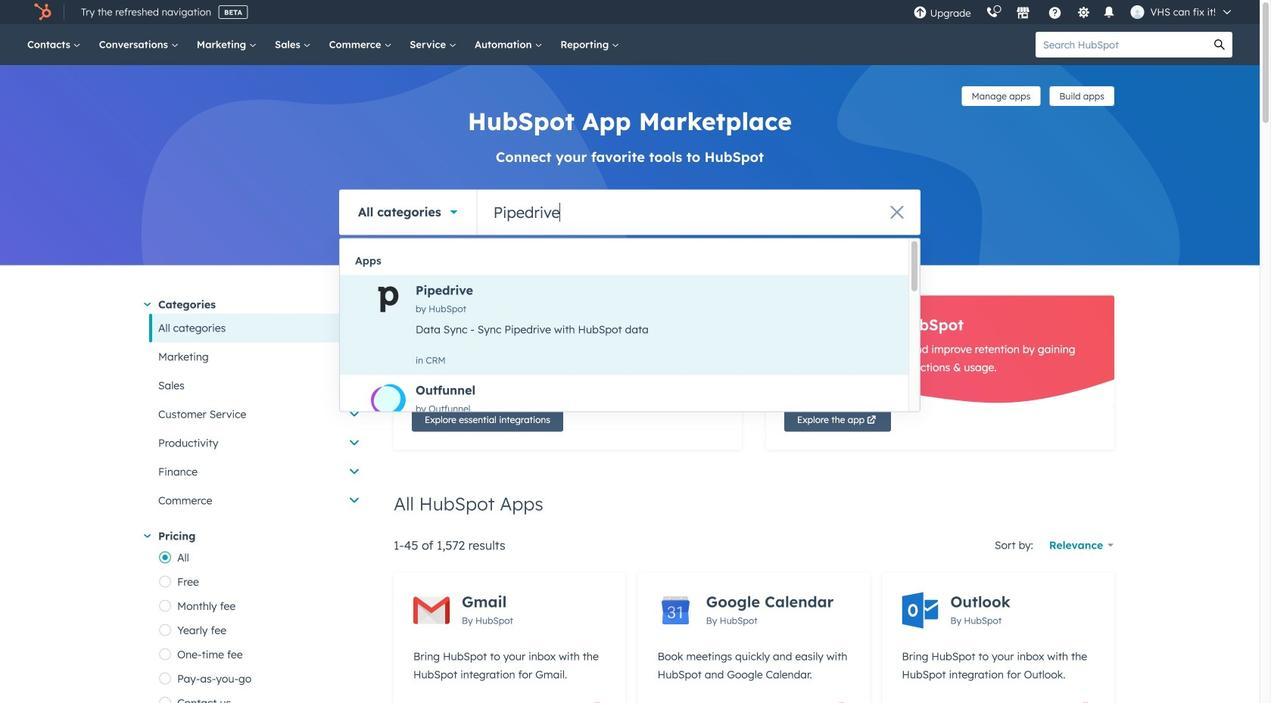 Task type: locate. For each thing, give the bounding box(es) containing it.
Search HubSpot search field
[[1036, 32, 1207, 58]]

caret image
[[144, 303, 151, 306], [144, 534, 151, 538]]

Search app name or business need... search field
[[477, 190, 921, 235]]

2 caret image from the top
[[144, 534, 151, 538]]

0 vertical spatial caret image
[[144, 303, 151, 306]]

1 vertical spatial caret image
[[144, 534, 151, 538]]

marketplaces image
[[1016, 7, 1030, 20]]

menu
[[906, 0, 1242, 24]]

1 caret image from the top
[[144, 303, 151, 306]]



Task type: vqa. For each thing, say whether or not it's contained in the screenshot.
Stage Lead is currently in position 2. Reorder it by using the up and down arrow keys. element on the bottom of page
no



Task type: describe. For each thing, give the bounding box(es) containing it.
clear input image
[[890, 206, 905, 221]]

terry turtle image
[[1131, 5, 1144, 19]]

pricing group
[[158, 545, 369, 703]]



